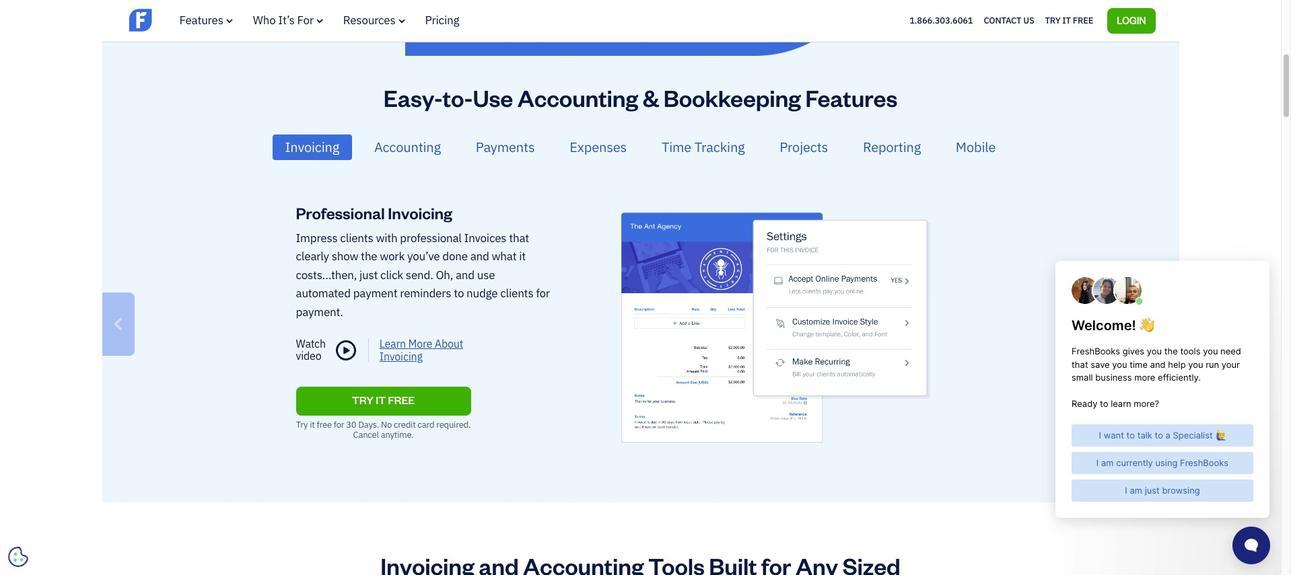 Task type: describe. For each thing, give the bounding box(es) containing it.
mobile link
[[944, 134, 1009, 160]]

projects link
[[767, 134, 841, 160]]

1 horizontal spatial features
[[806, 83, 898, 112]]

it
[[376, 393, 386, 407]]

1.866.303.6061
[[910, 15, 974, 26]]

freshbooks logo image
[[129, 7, 233, 33]]

nudge
[[467, 286, 498, 301]]

watch video
[[296, 338, 326, 363]]

it inside impress clients with professional invoices that clearly show the work you've done and what it costs…then, just click send. oh, and use automated payment reminders to nudge clients for payment.
[[519, 249, 526, 264]]

card
[[418, 420, 435, 431]]

0 horizontal spatial accounting
[[374, 138, 441, 155]]

resources link
[[343, 13, 405, 28]]

for inside try it free for 30 days. no credit card required. cancel anytime.
[[334, 420, 344, 431]]

try it free
[[352, 393, 415, 407]]

expenses link
[[557, 134, 640, 160]]

invoicing inside learn more about invoicing
[[380, 350, 423, 364]]

contact
[[984, 15, 1022, 26]]

1 horizontal spatial clients
[[501, 286, 534, 301]]

&
[[643, 83, 659, 112]]

payment
[[353, 286, 398, 301]]

learn more about invoicing
[[380, 337, 463, 364]]

0 vertical spatial invoicing
[[285, 138, 340, 155]]

contact us link
[[984, 12, 1035, 29]]

us
[[1024, 15, 1035, 26]]

0 vertical spatial features
[[179, 13, 223, 28]]

to-
[[443, 83, 473, 112]]

learn more about invoicing link
[[369, 337, 490, 364]]

login
[[1118, 14, 1147, 26]]

login link
[[1108, 8, 1156, 34]]

time tracking link
[[649, 134, 758, 160]]

bookkeeping
[[664, 83, 801, 112]]

the
[[361, 249, 377, 264]]

required.
[[437, 420, 471, 431]]

try for try it free for 30 days. no credit card required. cancel anytime.
[[296, 420, 308, 431]]

costs…then,
[[296, 268, 357, 283]]

who it's for link
[[253, 13, 323, 28]]

you've
[[407, 249, 440, 264]]

try it free
[[1046, 15, 1094, 26]]

1 vertical spatial invoicing
[[388, 203, 453, 224]]

invoicing link
[[272, 134, 352, 160]]

features link
[[179, 13, 233, 28]]

projects
[[780, 138, 829, 155]]

0 vertical spatial accounting
[[518, 83, 638, 112]]

try it free for 30 days. no credit card required. cancel anytime.
[[296, 420, 471, 441]]

clearly
[[296, 249, 329, 264]]

credit
[[394, 420, 416, 431]]

1.866.303.6061 link
[[910, 15, 974, 26]]

done
[[443, 249, 468, 264]]

show
[[332, 249, 359, 264]]

more
[[409, 337, 433, 351]]

who
[[253, 13, 276, 28]]

resources
[[343, 13, 396, 28]]

that
[[509, 231, 529, 246]]

impress
[[296, 231, 338, 246]]

days.
[[359, 420, 379, 431]]

what
[[492, 249, 517, 264]]

expenses
[[570, 138, 627, 155]]

cookie consent banner dialog
[[10, 410, 212, 566]]



Task type: locate. For each thing, give the bounding box(es) containing it.
professional invoicing
[[296, 203, 453, 224]]

1 horizontal spatial accounting
[[518, 83, 638, 112]]

use
[[473, 83, 513, 112]]

0 vertical spatial for
[[536, 286, 550, 301]]

clients right nudge
[[501, 286, 534, 301]]

time tracking
[[662, 138, 745, 155]]

1 horizontal spatial try
[[1046, 15, 1061, 26]]

1 vertical spatial clients
[[501, 286, 534, 301]]

it for try it free for 30 days. no credit card required. cancel anytime.
[[310, 420, 315, 431]]

for
[[297, 13, 314, 28]]

accounting
[[518, 83, 638, 112], [374, 138, 441, 155]]

1 vertical spatial it
[[519, 249, 526, 264]]

1 horizontal spatial for
[[536, 286, 550, 301]]

30
[[346, 420, 357, 431]]

professional
[[296, 203, 385, 224]]

impress clients with professional invoices that clearly show the work you've done and what it costs…then, just click send. oh, and use automated payment reminders to nudge clients for payment.
[[296, 231, 550, 320]]

it inside try it free for 30 days. no credit card required. cancel anytime.
[[310, 420, 315, 431]]

work
[[380, 249, 405, 264]]

0 vertical spatial try
[[1046, 15, 1061, 26]]

free
[[388, 393, 415, 407]]

about
[[435, 337, 463, 351]]

try
[[352, 393, 374, 407]]

for left 30
[[334, 420, 344, 431]]

video
[[296, 349, 322, 363]]

try
[[1046, 15, 1061, 26], [296, 420, 308, 431]]

reminders
[[400, 286, 452, 301]]

pricing link
[[425, 13, 459, 28]]

pricing
[[425, 13, 459, 28]]

and down 'invoices'
[[471, 249, 489, 264]]

it inside try it free link
[[1063, 15, 1071, 26]]

use
[[477, 268, 495, 283]]

mobile
[[956, 138, 996, 155]]

accounting down "easy-" at the top left
[[374, 138, 441, 155]]

2 vertical spatial invoicing
[[380, 350, 423, 364]]

1 vertical spatial try
[[296, 420, 308, 431]]

payments
[[476, 138, 535, 155]]

0 vertical spatial clients
[[340, 231, 374, 246]]

try inside try it free for 30 days. no credit card required. cancel anytime.
[[296, 420, 308, 431]]

send.
[[406, 268, 433, 283]]

1 vertical spatial accounting
[[374, 138, 441, 155]]

payment.
[[296, 305, 343, 320]]

try it free link
[[1046, 12, 1094, 29]]

invoicing
[[285, 138, 340, 155], [388, 203, 453, 224], [380, 350, 423, 364]]

anytime.
[[381, 430, 414, 441]]

it for try it free
[[1063, 15, 1071, 26]]

cancel
[[353, 430, 379, 441]]

click
[[381, 268, 403, 283]]

2 horizontal spatial it
[[1063, 15, 1071, 26]]

reporting link
[[851, 134, 934, 160]]

try left free
[[296, 420, 308, 431]]

no
[[381, 420, 392, 431]]

clients
[[340, 231, 374, 246], [501, 286, 534, 301]]

features up reporting
[[806, 83, 898, 112]]

learn
[[380, 337, 406, 351]]

contact us
[[984, 15, 1035, 26]]

easy-to-use accounting & bookkeeping features
[[384, 83, 898, 112]]

for
[[536, 286, 550, 301], [334, 420, 344, 431]]

it
[[1063, 15, 1071, 26], [519, 249, 526, 264], [310, 420, 315, 431]]

0 vertical spatial and
[[471, 249, 489, 264]]

automated
[[296, 286, 351, 301]]

who it's for
[[253, 13, 314, 28]]

it's
[[278, 13, 295, 28]]

accounting up expenses
[[518, 83, 638, 112]]

oh,
[[436, 268, 453, 283]]

time
[[662, 138, 692, 155]]

for right nudge
[[536, 286, 550, 301]]

try it free link
[[296, 387, 471, 416]]

reporting
[[863, 138, 921, 155]]

invoices
[[464, 231, 507, 246]]

for inside impress clients with professional invoices that clearly show the work you've done and what it costs…then, just click send. oh, and use automated payment reminders to nudge clients for payment.
[[536, 286, 550, 301]]

1 horizontal spatial it
[[519, 249, 526, 264]]

easy-
[[384, 83, 443, 112]]

clients up show
[[340, 231, 374, 246]]

cookie preferences image
[[8, 548, 28, 568]]

features left who
[[179, 13, 223, 28]]

and up to
[[456, 268, 475, 283]]

try for try it free
[[1046, 15, 1061, 26]]

payments link
[[463, 134, 548, 160]]

0 horizontal spatial it
[[310, 420, 315, 431]]

0 horizontal spatial features
[[179, 13, 223, 28]]

0 horizontal spatial try
[[296, 420, 308, 431]]

0 horizontal spatial clients
[[340, 231, 374, 246]]

tracking
[[695, 138, 745, 155]]

2 vertical spatial it
[[310, 420, 315, 431]]

to
[[454, 286, 464, 301]]

1 vertical spatial for
[[334, 420, 344, 431]]

1 vertical spatial and
[[456, 268, 475, 283]]

features
[[179, 13, 223, 28], [806, 83, 898, 112]]

and
[[471, 249, 489, 264], [456, 268, 475, 283]]

free
[[1073, 15, 1094, 26]]

with
[[376, 231, 398, 246]]

0 horizontal spatial for
[[334, 420, 344, 431]]

1 vertical spatial features
[[806, 83, 898, 112]]

professional
[[400, 231, 462, 246]]

free
[[317, 420, 332, 431]]

try right us
[[1046, 15, 1061, 26]]

0 vertical spatial it
[[1063, 15, 1071, 26]]

watch
[[296, 338, 326, 351]]

accounting link
[[362, 134, 454, 160]]

just
[[360, 268, 378, 283]]



Task type: vqa. For each thing, say whether or not it's contained in the screenshot.
30
yes



